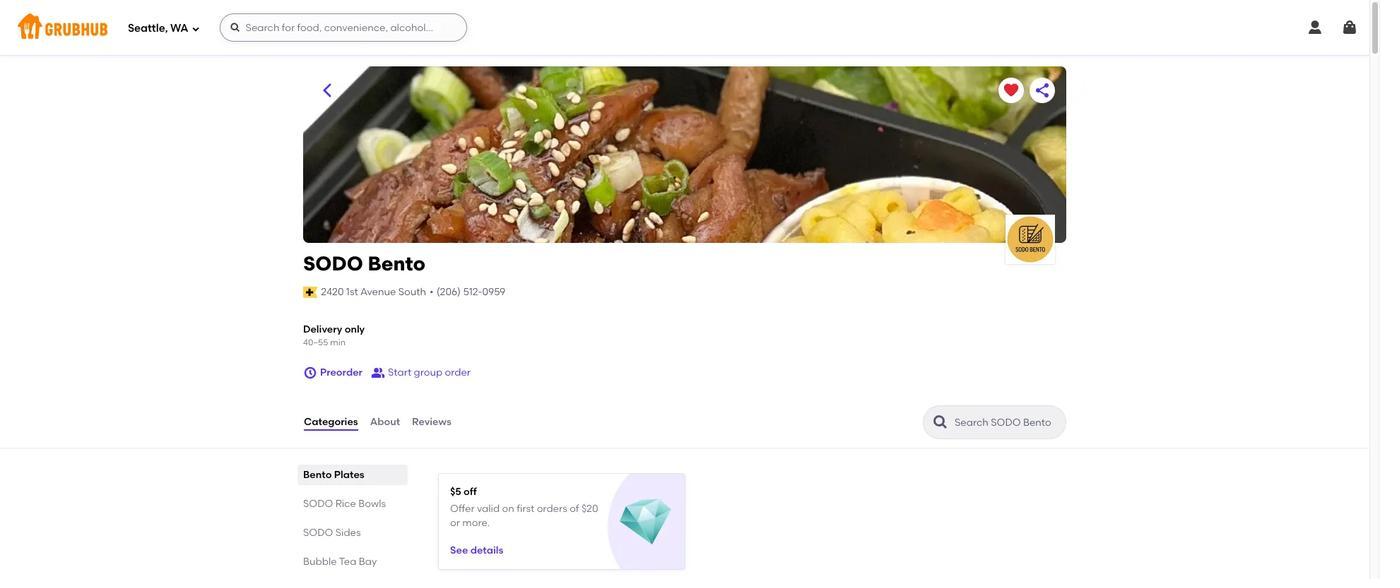 Task type: describe. For each thing, give the bounding box(es) containing it.
• (206) 512-0959
[[430, 286, 506, 298]]

Search for food, convenience, alcohol... search field
[[220, 13, 467, 42]]

about button
[[370, 397, 401, 448]]

seattle,
[[128, 22, 168, 34]]

south
[[399, 286, 426, 298]]

wa
[[170, 22, 188, 34]]

on
[[502, 503, 515, 515]]

people icon image
[[371, 366, 385, 380]]

bento plates tab
[[303, 468, 402, 483]]

order
[[445, 367, 471, 379]]

first
[[517, 503, 535, 515]]

share icon image
[[1034, 82, 1051, 99]]

sides
[[336, 527, 361, 540]]

only
[[345, 324, 365, 336]]

valid
[[477, 503, 500, 515]]

(206) 512-0959 button
[[437, 285, 506, 300]]

1 svg image from the left
[[1307, 19, 1324, 36]]

group
[[414, 367, 443, 379]]

svg image inside preorder button
[[303, 366, 317, 380]]

1 horizontal spatial svg image
[[230, 22, 241, 33]]

promo image
[[620, 497, 672, 549]]

40–55
[[303, 338, 328, 348]]

rice
[[336, 498, 356, 511]]

avenue
[[361, 286, 396, 298]]

start group order
[[388, 367, 471, 379]]

sodo for sodo sides
[[303, 527, 333, 540]]

2420 1st avenue south
[[321, 286, 426, 298]]

see details
[[450, 545, 504, 557]]

bowls
[[359, 498, 386, 511]]

preorder button
[[303, 361, 363, 386]]

details
[[471, 545, 504, 557]]

main navigation navigation
[[0, 0, 1370, 55]]

subscription pass image
[[303, 287, 318, 298]]

0 vertical spatial bento
[[368, 252, 426, 276]]

bubble
[[303, 556, 337, 568]]

$20
[[582, 503, 599, 515]]

bay
[[359, 556, 377, 568]]

sodo for sodo bento
[[303, 252, 363, 276]]

tea
[[339, 556, 357, 568]]

offer
[[450, 503, 475, 515]]

saved restaurant button
[[999, 78, 1025, 103]]

2420
[[321, 286, 344, 298]]

plates
[[334, 469, 365, 482]]

see
[[450, 545, 468, 557]]

$5 off offer valid on first orders of $20 or more.
[[450, 486, 599, 530]]

start
[[388, 367, 412, 379]]

2 svg image from the left
[[1342, 19, 1359, 36]]

sodo rice bowls tab
[[303, 497, 402, 512]]

0959
[[483, 286, 506, 298]]

search icon image
[[933, 414, 950, 431]]



Task type: locate. For each thing, give the bounding box(es) containing it.
off
[[464, 486, 477, 498]]

sodo bento
[[303, 252, 426, 276]]

sodo bento logo image
[[1006, 215, 1056, 264]]

sodo
[[303, 252, 363, 276], [303, 498, 333, 511], [303, 527, 333, 540]]

2 horizontal spatial svg image
[[303, 366, 317, 380]]

see details button
[[450, 539, 504, 565]]

reviews button
[[412, 397, 452, 448]]

min
[[330, 338, 346, 348]]

Search SODO Bento search field
[[954, 416, 1062, 430]]

1 horizontal spatial svg image
[[1342, 19, 1359, 36]]

1 sodo from the top
[[303, 252, 363, 276]]

sodo sides
[[303, 527, 361, 540]]

bento up south
[[368, 252, 426, 276]]

bento
[[368, 252, 426, 276], [303, 469, 332, 482]]

bubble tea bay
[[303, 556, 377, 568]]

orders
[[537, 503, 568, 515]]

saved restaurant image
[[1003, 82, 1020, 99]]

preorder
[[320, 367, 363, 379]]

about
[[370, 416, 400, 428]]

1st
[[346, 286, 358, 298]]

bento inside tab
[[303, 469, 332, 482]]

bubble tea bay tab
[[303, 555, 402, 570]]

bento left "plates"
[[303, 469, 332, 482]]

delivery
[[303, 324, 342, 336]]

1 vertical spatial sodo
[[303, 498, 333, 511]]

1 vertical spatial bento
[[303, 469, 332, 482]]

reviews
[[412, 416, 452, 428]]

512-
[[463, 286, 483, 298]]

sodo up bubble
[[303, 527, 333, 540]]

delivery only 40–55 min
[[303, 324, 365, 348]]

•
[[430, 286, 434, 298]]

svg image
[[230, 22, 241, 33], [191, 24, 200, 33], [303, 366, 317, 380]]

bento plates
[[303, 469, 365, 482]]

categories
[[304, 416, 358, 428]]

more.
[[463, 518, 490, 530]]

0 vertical spatial sodo
[[303, 252, 363, 276]]

1 horizontal spatial bento
[[368, 252, 426, 276]]

sodo rice bowls
[[303, 498, 386, 511]]

caret left icon image
[[319, 82, 336, 99]]

sodo sides tab
[[303, 526, 402, 541]]

or
[[450, 518, 460, 530]]

seattle, wa
[[128, 22, 188, 34]]

svg image
[[1307, 19, 1324, 36], [1342, 19, 1359, 36]]

3 sodo from the top
[[303, 527, 333, 540]]

sodo left rice
[[303, 498, 333, 511]]

0 horizontal spatial svg image
[[191, 24, 200, 33]]

2420 1st avenue south button
[[320, 285, 427, 301]]

start group order button
[[371, 361, 471, 386]]

0 horizontal spatial svg image
[[1307, 19, 1324, 36]]

sodo for sodo rice bowls
[[303, 498, 333, 511]]

(206)
[[437, 286, 461, 298]]

2 sodo from the top
[[303, 498, 333, 511]]

categories button
[[303, 397, 359, 448]]

$5
[[450, 486, 462, 498]]

2 vertical spatial sodo
[[303, 527, 333, 540]]

sodo up 2420
[[303, 252, 363, 276]]

0 horizontal spatial bento
[[303, 469, 332, 482]]

of
[[570, 503, 580, 515]]



Task type: vqa. For each thing, say whether or not it's contained in the screenshot.
1174 ratings
no



